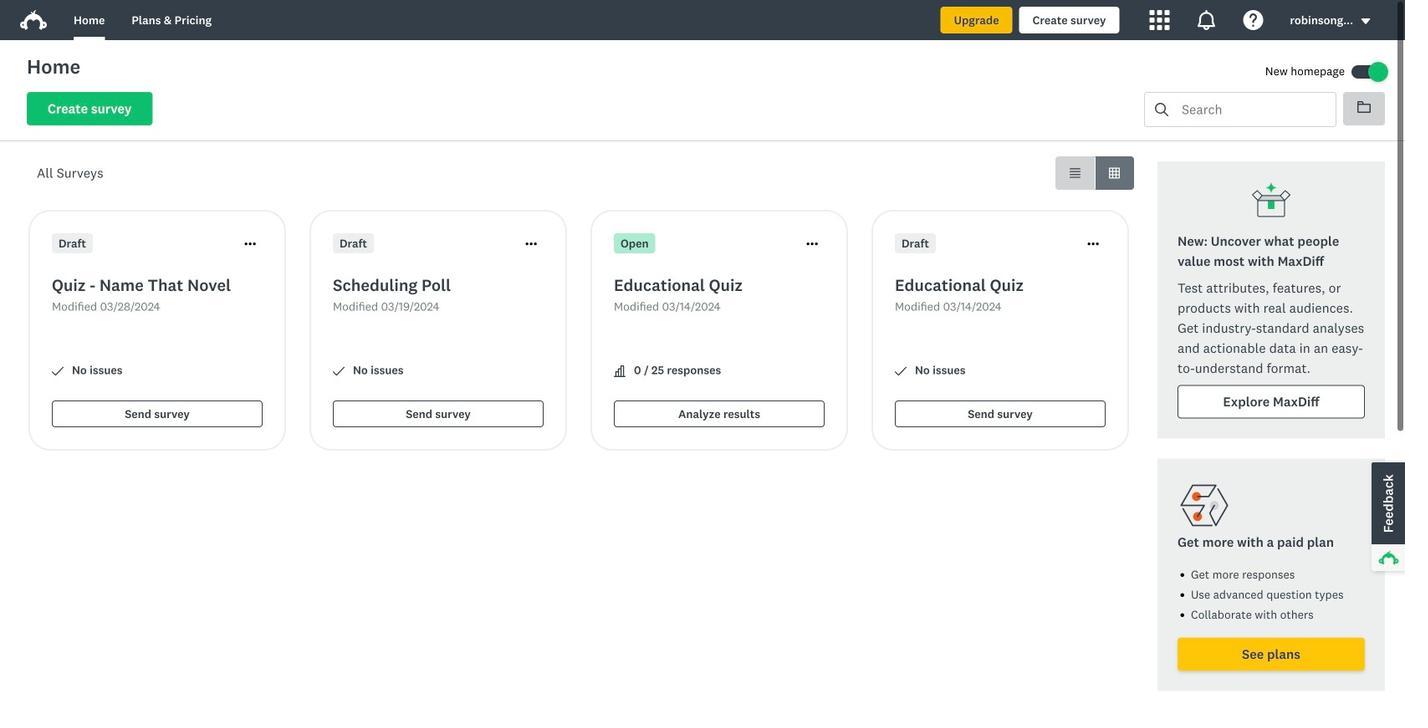 Task type: describe. For each thing, give the bounding box(es) containing it.
folders image
[[1358, 100, 1371, 114]]

no issues image
[[895, 366, 907, 377]]

response count image
[[614, 366, 626, 377]]

help icon image
[[1243, 10, 1263, 30]]

2 no issues image from the left
[[333, 366, 345, 377]]

max diff icon image
[[1251, 182, 1291, 222]]

folders image
[[1358, 101, 1371, 113]]



Task type: vqa. For each thing, say whether or not it's contained in the screenshot.
the rightmost the you
no



Task type: locate. For each thing, give the bounding box(es) containing it.
0 horizontal spatial no issues image
[[52, 366, 64, 377]]

1 no issues image from the left
[[52, 366, 64, 377]]

products icon image
[[1150, 10, 1170, 30], [1150, 10, 1170, 30]]

2 brand logo image from the top
[[20, 10, 47, 30]]

1 horizontal spatial no issues image
[[333, 366, 345, 377]]

1 brand logo image from the top
[[20, 7, 47, 33]]

brand logo image
[[20, 7, 47, 33], [20, 10, 47, 30]]

notification center icon image
[[1196, 10, 1217, 30]]

response count image
[[614, 366, 626, 377]]

response based pricing icon image
[[1178, 479, 1231, 532]]

search image
[[1155, 103, 1169, 116], [1155, 103, 1168, 116]]

no issues image
[[52, 366, 64, 377], [333, 366, 345, 377]]

Search text field
[[1169, 93, 1336, 126]]

dropdown arrow icon image
[[1360, 15, 1372, 27], [1362, 18, 1370, 24]]

group
[[1056, 156, 1134, 190]]



